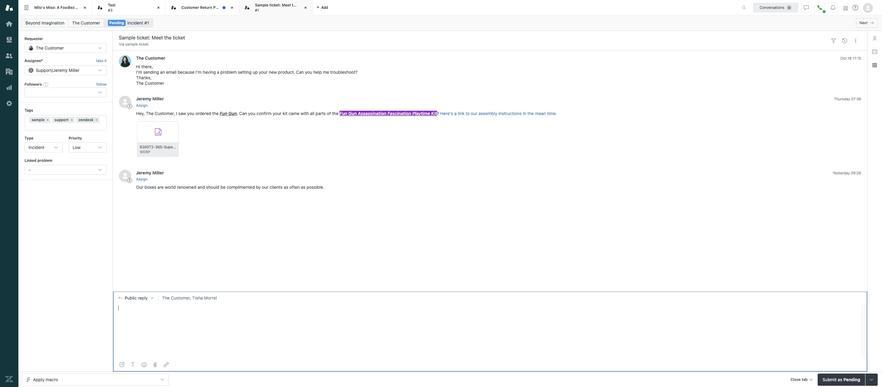 Task type: describe. For each thing, give the bounding box(es) containing it.
Public reply composer text field
[[116, 305, 860, 318]]

close
[[791, 378, 801, 382]]

support
[[54, 118, 69, 122]]

help
[[313, 70, 322, 75]]

#1 inside the sample ticket: meet the ticket #1
[[255, 8, 259, 12]]

clients
[[270, 185, 283, 190]]

hi there, i'm sending an email because i'm having a problem setting up your new product. can you help me troubleshoot? thanks, the customer
[[136, 64, 358, 86]]

button displays agent's chat status as invisible. image
[[804, 5, 809, 10]]

assembly
[[479, 111, 497, 116]]

here's a link to our assembly instructions in the mean time. link
[[440, 111, 557, 116]]

because
[[178, 70, 194, 75]]

?
[[437, 111, 439, 116]]

you inside hi there, i'm sending an email because i'm having a problem setting up your new product. can you help me troubleshoot? thanks, the customer
[[305, 70, 312, 75]]

0 horizontal spatial as
[[284, 185, 288, 190]]

pending inside secondary element
[[109, 21, 124, 25]]

yesterday
[[833, 171, 850, 176]]

jeremy miller assign for thursday 07:36
[[136, 96, 164, 108]]

the right ordered
[[212, 111, 219, 116]]

0 horizontal spatial sample
[[32, 118, 45, 122]]

avatar image for yesterday 09:26
[[119, 170, 131, 182]]

linked problem element
[[25, 165, 107, 175]]

return
[[200, 5, 212, 10]]

1 vertical spatial ticket
[[139, 42, 148, 47]]

troubleshoot?
[[330, 70, 358, 75]]

hide composer image
[[488, 289, 493, 294]]

via
[[119, 42, 124, 47]]

the right of
[[332, 111, 338, 116]]

beyond imagination link
[[21, 19, 68, 27]]

me
[[323, 70, 329, 75]]

customer, inside "button"
[[171, 296, 191, 301]]

miller for yesterday
[[152, 170, 164, 176]]

jeremy for yesterday 09:26
[[136, 170, 151, 176]]

close tab button
[[788, 374, 815, 387]]

followers element
[[25, 88, 107, 98]]

zendesk
[[78, 118, 93, 122]]

draft mode image
[[120, 363, 124, 368]]

zendesk products image
[[844, 6, 848, 10]]

milo's miso: a foodlez subsidiary tab
[[18, 0, 95, 15]]

thursday
[[834, 97, 850, 102]]

Subject field
[[118, 34, 827, 41]]

new
[[269, 70, 277, 75]]

2 fun from the left
[[340, 111, 347, 116]]

events image
[[842, 38, 847, 43]]

follow button
[[96, 82, 107, 87]]

ticket:
[[269, 3, 281, 7]]

came
[[289, 111, 299, 116]]

the inside the customer, tisha morrel "button"
[[162, 296, 170, 301]]

customer inside secondary element
[[81, 20, 100, 25]]

product.
[[278, 70, 295, 75]]

1 horizontal spatial your
[[273, 111, 282, 116]]

organizations image
[[5, 68, 13, 76]]

oct
[[840, 56, 847, 61]]

customer, inside the conversationlabel log
[[155, 111, 175, 116]]

incident button
[[25, 143, 63, 153]]

next
[[860, 21, 868, 25]]

a
[[57, 5, 59, 10]]

09:26
[[851, 171, 861, 176]]

jeremy miller assign for yesterday 09:26
[[136, 170, 164, 182]]

type
[[25, 136, 33, 141]]

complimented
[[227, 185, 255, 190]]

world
[[165, 185, 176, 190]]

webp link
[[137, 121, 179, 157]]

hey,
[[136, 111, 145, 116]]

jeremy inside assignee* element
[[53, 68, 68, 73]]

renowned
[[177, 185, 196, 190]]

reporting image
[[5, 84, 13, 92]]

the customer inside requester element
[[36, 45, 64, 51]]

priority
[[69, 136, 82, 141]]

apply macro
[[33, 377, 58, 383]]

customer inside hi there, i'm sending an email because i'm having a problem setting up your new product. can you help me troubleshoot? thanks, the customer
[[145, 81, 164, 86]]

up
[[253, 70, 258, 75]]

1 horizontal spatial a
[[454, 111, 457, 116]]

can inside hi there, i'm sending an email because i'm having a problem setting up your new product. can you help me troubleshoot? thanks, the customer
[[296, 70, 304, 75]]

linked problem
[[25, 158, 52, 163]]

#1 inside secondary element
[[144, 20, 149, 25]]

an
[[160, 70, 165, 75]]

yesterday 09:26
[[833, 171, 861, 176]]

hey, the customer, i saw you ordered the fun gun . can you confirm your kit came with all parts of the fun gun assassination fascination playtime kit ? here's a link to our assembly instructions in the mean time.
[[136, 111, 557, 116]]

2 i'm from the left
[[196, 70, 202, 75]]

milo's miso: a foodlez subsidiary
[[34, 5, 95, 10]]

customers image
[[5, 52, 13, 60]]

low button
[[69, 143, 107, 153]]

linked
[[25, 158, 36, 163]]

assign button for thursday
[[136, 103, 148, 108]]

take it
[[96, 59, 107, 63]]

having
[[203, 70, 216, 75]]

close image for tab containing test
[[155, 5, 162, 11]]

of
[[327, 111, 331, 116]]

1 horizontal spatial pending
[[844, 377, 860, 383]]

assign for yesterday 09:26
[[136, 177, 148, 182]]

0 horizontal spatial can
[[239, 111, 247, 116]]

1 vertical spatial problem
[[37, 158, 52, 163]]

tab containing test
[[92, 0, 166, 15]]

jeremy miller link for thursday
[[136, 96, 164, 102]]

tags
[[25, 108, 33, 113]]

milo's
[[34, 5, 45, 10]]

miso:
[[46, 5, 56, 10]]

the inside the customer link
[[72, 20, 80, 25]]

1 avatar image from the top
[[119, 55, 131, 68]]

foodlez
[[60, 5, 75, 10]]

info on adding followers image
[[44, 82, 49, 87]]

customer up the there,
[[145, 56, 165, 61]]

insert emojis image
[[142, 363, 147, 368]]

public
[[125, 296, 137, 301]]

here's
[[440, 111, 453, 116]]

the up "hi"
[[136, 56, 144, 61]]

miller for thursday
[[152, 96, 164, 102]]

jeremy for thursday 07:36
[[136, 96, 151, 102]]

it
[[104, 59, 107, 63]]

test #3
[[108, 3, 116, 12]]

close image for tab containing sample ticket: meet the ticket
[[303, 5, 309, 11]]

thursday 07:36
[[834, 97, 861, 102]]

i
[[176, 111, 177, 116]]

the right 'in'
[[528, 111, 534, 116]]

customer inside customer return policy tab
[[181, 5, 199, 10]]

1 gun from the left
[[228, 111, 237, 116]]

there,
[[141, 64, 153, 69]]

assign button for yesterday
[[136, 177, 148, 182]]

jeremy miller link for yesterday
[[136, 170, 164, 176]]

apply
[[33, 377, 44, 383]]

policy
[[213, 5, 224, 10]]

often
[[289, 185, 300, 190]]

remove image for zendesk
[[95, 118, 98, 122]]

/
[[52, 68, 53, 73]]

instructions
[[498, 111, 522, 116]]

a inside hi there, i'm sending an email because i'm having a problem setting up your new product. can you help me troubleshoot? thanks, the customer
[[217, 70, 219, 75]]

the customer inside the conversationlabel log
[[136, 56, 165, 61]]

18
[[848, 56, 852, 61]]

subsidiary
[[76, 5, 95, 10]]

kit
[[283, 111, 287, 116]]

requester element
[[25, 43, 107, 53]]



Task type: vqa. For each thing, say whether or not it's contained in the screenshot.
leftmost Open
no



Task type: locate. For each thing, give the bounding box(es) containing it.
0 vertical spatial avatar image
[[119, 55, 131, 68]]

the customer down the "subsidiary"
[[72, 20, 100, 25]]

a left link
[[454, 111, 457, 116]]

sample left remove icon at the top left
[[32, 118, 45, 122]]

close image for milo's miso: a foodlez subsidiary tab
[[82, 5, 88, 11]]

1 tab from the left
[[92, 0, 166, 15]]

the customer link up the there,
[[136, 56, 165, 61]]

1 horizontal spatial sample
[[125, 42, 138, 47]]

0 horizontal spatial the customer
[[36, 45, 64, 51]]

close image inside milo's miso: a foodlez subsidiary tab
[[82, 5, 88, 11]]

setting
[[238, 70, 252, 75]]

0 vertical spatial assign
[[136, 103, 148, 108]]

link
[[458, 111, 465, 116]]

0 horizontal spatial pending
[[109, 21, 124, 25]]

customer,
[[155, 111, 175, 116], [171, 296, 191, 301]]

0 horizontal spatial our
[[262, 185, 268, 190]]

tab containing sample ticket: meet the ticket
[[239, 0, 313, 15]]

the down thanks,
[[136, 81, 144, 86]]

the customer, tisha morrel
[[162, 296, 217, 301]]

the right reply on the bottom left
[[162, 296, 170, 301]]

1 vertical spatial incident
[[29, 145, 44, 150]]

assign button up "hey,"
[[136, 103, 148, 108]]

meet
[[282, 3, 291, 7]]

0 horizontal spatial ticket
[[139, 42, 148, 47]]

fun right of
[[340, 111, 347, 116]]

#1 up via sample ticket
[[144, 20, 149, 25]]

tisha
[[192, 296, 203, 301]]

jeremy miller link up boxes
[[136, 170, 164, 176]]

problem down incident popup button
[[37, 158, 52, 163]]

1 close image from the left
[[82, 5, 88, 11]]

1 vertical spatial assign
[[136, 177, 148, 182]]

0 vertical spatial jeremy miller assign
[[136, 96, 164, 108]]

beyond
[[25, 20, 40, 25]]

3 close image from the left
[[229, 5, 235, 11]]

pending
[[109, 21, 124, 25], [844, 377, 860, 383]]

jeremy up "hey,"
[[136, 96, 151, 102]]

1 jeremy miller assign from the top
[[136, 96, 164, 108]]

take
[[96, 59, 103, 63]]

can right 'product.'
[[296, 70, 304, 75]]

1 vertical spatial jeremy miller assign
[[136, 170, 164, 182]]

0 horizontal spatial #1
[[144, 20, 149, 25]]

remove image right support in the top left of the page
[[70, 118, 73, 122]]

0 vertical spatial problem
[[220, 70, 237, 75]]

0 vertical spatial your
[[259, 70, 268, 75]]

get help image
[[853, 5, 858, 10]]

incident inside popup button
[[29, 145, 44, 150]]

0 vertical spatial the customer
[[72, 20, 100, 25]]

2 vertical spatial avatar image
[[119, 170, 131, 182]]

tabs tab list
[[18, 0, 736, 15]]

the inside requester element
[[36, 45, 43, 51]]

support / jeremy miller
[[36, 68, 79, 73]]

our right the by
[[262, 185, 268, 190]]

as right submit
[[838, 377, 842, 383]]

apps image
[[872, 63, 877, 68]]

1 vertical spatial avatar image
[[119, 96, 131, 108]]

1 vertical spatial customer,
[[171, 296, 191, 301]]

to
[[466, 111, 470, 116]]

gun
[[228, 111, 237, 116], [348, 111, 357, 116]]

customer down the "subsidiary"
[[81, 20, 100, 25]]

playtime
[[412, 111, 430, 116]]

ticket inside the sample ticket: meet the ticket #1
[[299, 3, 309, 7]]

0 vertical spatial our
[[471, 111, 477, 116]]

1 vertical spatial sample
[[32, 118, 45, 122]]

knowledge image
[[872, 49, 877, 54]]

zendesk support image
[[5, 4, 13, 12]]

2 horizontal spatial as
[[838, 377, 842, 383]]

1 vertical spatial your
[[273, 111, 282, 116]]

as right often
[[301, 185, 305, 190]]

07:36
[[851, 97, 861, 102]]

1 remove image from the left
[[70, 118, 73, 122]]

the customer inside secondary element
[[72, 20, 100, 25]]

0 vertical spatial can
[[296, 70, 304, 75]]

gun left assassination
[[348, 111, 357, 116]]

customer context image
[[872, 36, 877, 41]]

our right to
[[471, 111, 477, 116]]

0 horizontal spatial a
[[217, 70, 219, 75]]

admin image
[[5, 100, 13, 108]]

2 jeremy miller link from the top
[[136, 170, 164, 176]]

email
[[166, 70, 177, 75]]

0 horizontal spatial problem
[[37, 158, 52, 163]]

1 vertical spatial our
[[262, 185, 268, 190]]

support
[[36, 68, 52, 73]]

assignee* element
[[25, 66, 107, 75]]

Thursday 07:36 text field
[[834, 97, 861, 102]]

thanks,
[[136, 75, 152, 80]]

imagination
[[41, 20, 64, 25]]

2 assign button from the top
[[136, 177, 148, 182]]

our boxes are world renowned and should be complimented by our clients as often as possible.
[[136, 185, 324, 190]]

0 horizontal spatial incident
[[29, 145, 44, 150]]

2 horizontal spatial the customer
[[136, 56, 165, 61]]

pending left "displays possible ticket submission types" icon
[[844, 377, 860, 383]]

incident up via sample ticket
[[127, 20, 143, 25]]

can right . at the left
[[239, 111, 247, 116]]

problem inside hi there, i'm sending an email because i'm having a problem setting up your new product. can you help me troubleshoot? thanks, the customer
[[220, 70, 237, 75]]

2 jeremy miller assign from the top
[[136, 170, 164, 182]]

ticket
[[299, 3, 309, 7], [139, 42, 148, 47]]

the right meet
[[292, 3, 298, 7]]

take it button
[[96, 58, 107, 64]]

assassination
[[358, 111, 386, 116]]

mean
[[535, 111, 546, 116]]

1 vertical spatial the customer
[[36, 45, 64, 51]]

webp
[[140, 150, 150, 154]]

0 vertical spatial incident
[[127, 20, 143, 25]]

0 vertical spatial miller
[[69, 68, 79, 73]]

sample ticket: meet the ticket #1
[[255, 3, 309, 12]]

the inside the sample ticket: meet the ticket #1
[[292, 3, 298, 7]]

1 assign button from the top
[[136, 103, 148, 108]]

0 horizontal spatial i'm
[[136, 70, 142, 75]]

sample
[[255, 3, 268, 7]]

via sample ticket
[[119, 42, 148, 47]]

miller inside assignee* element
[[69, 68, 79, 73]]

0 horizontal spatial you
[[187, 111, 194, 116]]

customer, left "tisha"
[[171, 296, 191, 301]]

your inside hi there, i'm sending an email because i'm having a problem setting up your new product. can you help me troubleshoot? thanks, the customer
[[259, 70, 268, 75]]

customer inside requester element
[[45, 45, 64, 51]]

the customer link down the "subsidiary"
[[68, 19, 104, 27]]

1 vertical spatial #1
[[144, 20, 149, 25]]

as left often
[[284, 185, 288, 190]]

the customer link inside secondary element
[[68, 19, 104, 27]]

0 vertical spatial pending
[[109, 21, 124, 25]]

jeremy miller assign up boxes
[[136, 170, 164, 182]]

2 gun from the left
[[348, 111, 357, 116]]

0 horizontal spatial your
[[259, 70, 268, 75]]

ticket actions image
[[853, 38, 858, 43]]

3 avatar image from the top
[[119, 170, 131, 182]]

1 horizontal spatial fun
[[340, 111, 347, 116]]

your
[[259, 70, 268, 75], [273, 111, 282, 116]]

the customer down requester
[[36, 45, 64, 51]]

jeremy up our
[[136, 170, 151, 176]]

ticket right the via
[[139, 42, 148, 47]]

a right the having
[[217, 70, 219, 75]]

customer
[[181, 5, 199, 10], [81, 20, 100, 25], [45, 45, 64, 51], [145, 56, 165, 61], [145, 81, 164, 86]]

displays possible ticket submission types image
[[869, 378, 874, 383]]

submit as pending
[[823, 377, 860, 383]]

2 remove image from the left
[[95, 118, 98, 122]]

as
[[284, 185, 288, 190], [301, 185, 305, 190], [838, 377, 842, 383]]

pending down #3
[[109, 21, 124, 25]]

2 horizontal spatial you
[[305, 70, 312, 75]]

customer up /
[[45, 45, 64, 51]]

remove image for support
[[70, 118, 73, 122]]

our
[[136, 185, 143, 190]]

the customer link
[[68, 19, 104, 27], [136, 56, 165, 61]]

1 vertical spatial jeremy miller link
[[136, 170, 164, 176]]

close image inside customer return policy tab
[[229, 5, 235, 11]]

0 horizontal spatial tab
[[92, 0, 166, 15]]

Yesterday 09:26 text field
[[833, 171, 861, 176]]

add attachment image
[[153, 363, 158, 368]]

saw
[[178, 111, 186, 116]]

miller up are
[[152, 170, 164, 176]]

1 horizontal spatial tab
[[239, 0, 313, 15]]

incident for incident #1
[[127, 20, 143, 25]]

1 horizontal spatial problem
[[220, 70, 237, 75]]

test
[[108, 3, 116, 7]]

2 avatar image from the top
[[119, 96, 131, 108]]

avatar image for thursday 07:36
[[119, 96, 131, 108]]

1 horizontal spatial as
[[301, 185, 305, 190]]

2 vertical spatial jeremy
[[136, 170, 151, 176]]

public reply button
[[113, 292, 158, 305]]

0 horizontal spatial gun
[[228, 111, 237, 116]]

11:15
[[853, 56, 861, 61]]

1 vertical spatial miller
[[152, 96, 164, 102]]

assign up "hey,"
[[136, 103, 148, 108]]

2 vertical spatial miller
[[152, 170, 164, 176]]

zendesk image
[[5, 376, 13, 384]]

1 vertical spatial a
[[454, 111, 457, 116]]

miller right /
[[69, 68, 79, 73]]

0 horizontal spatial the customer link
[[68, 19, 104, 27]]

gun right ordered
[[228, 111, 237, 116]]

requester
[[25, 36, 43, 41]]

format text image
[[131, 363, 135, 368]]

2 tab from the left
[[239, 0, 313, 15]]

secondary element
[[18, 17, 882, 29]]

Oct 18 11:15 text field
[[840, 56, 861, 61]]

assign up our
[[136, 177, 148, 182]]

incident for incident
[[29, 145, 44, 150]]

remove image right 'zendesk'
[[95, 118, 98, 122]]

#1
[[255, 8, 259, 12], [144, 20, 149, 25]]

confirm
[[256, 111, 272, 116]]

1 horizontal spatial #1
[[255, 8, 259, 12]]

miller down an at left
[[152, 96, 164, 102]]

get started image
[[5, 20, 13, 28]]

submit
[[823, 377, 837, 383]]

1 vertical spatial jeremy
[[136, 96, 151, 102]]

0 vertical spatial customer,
[[155, 111, 175, 116]]

customer, left i
[[155, 111, 175, 116]]

1 horizontal spatial can
[[296, 70, 304, 75]]

#1 down sample
[[255, 8, 259, 12]]

#3
[[108, 8, 113, 12]]

0 vertical spatial jeremy miller link
[[136, 96, 164, 102]]

0 horizontal spatial fun
[[220, 111, 227, 116]]

the
[[292, 3, 298, 7], [212, 111, 219, 116], [332, 111, 338, 116], [528, 111, 534, 116]]

avatar image
[[119, 55, 131, 68], [119, 96, 131, 108], [119, 170, 131, 182]]

morrel
[[204, 296, 217, 301]]

add link (cmd k) image
[[164, 363, 169, 368]]

0 vertical spatial assign button
[[136, 103, 148, 108]]

filter image
[[831, 38, 836, 43]]

conversationlabel log
[[113, 50, 867, 292]]

customer down sending
[[145, 81, 164, 86]]

the customer up the there,
[[136, 56, 165, 61]]

1 vertical spatial assign button
[[136, 177, 148, 182]]

the down foodlez
[[72, 20, 80, 25]]

1 horizontal spatial you
[[248, 111, 255, 116]]

1 horizontal spatial ticket
[[299, 3, 309, 7]]

your left kit
[[273, 111, 282, 116]]

kit
[[431, 111, 437, 116]]

1 i'm from the left
[[136, 70, 142, 75]]

1 vertical spatial pending
[[844, 377, 860, 383]]

macro
[[46, 377, 58, 383]]

incident down type
[[29, 145, 44, 150]]

2 assign from the top
[[136, 177, 148, 182]]

be
[[221, 185, 225, 190]]

incident
[[127, 20, 143, 25], [29, 145, 44, 150]]

next button
[[856, 18, 878, 28]]

2 close image from the left
[[155, 5, 162, 11]]

0 horizontal spatial remove image
[[70, 118, 73, 122]]

fascination
[[388, 111, 411, 116]]

1 vertical spatial the customer link
[[136, 56, 165, 61]]

customer return policy tab
[[166, 0, 239, 15]]

1 horizontal spatial i'm
[[196, 70, 202, 75]]

are
[[157, 185, 164, 190]]

4 close image from the left
[[303, 5, 309, 11]]

in
[[523, 111, 526, 116]]

close image
[[82, 5, 88, 11], [155, 5, 162, 11], [229, 5, 235, 11], [303, 5, 309, 11]]

1 assign from the top
[[136, 103, 148, 108]]

1 fun from the left
[[220, 111, 227, 116]]

problem left "setting"
[[220, 70, 237, 75]]

0 vertical spatial ticket
[[299, 3, 309, 7]]

incident #1
[[127, 20, 149, 25]]

notifications image
[[831, 5, 836, 10]]

you left help
[[305, 70, 312, 75]]

0 vertical spatial jeremy
[[53, 68, 68, 73]]

0 vertical spatial the customer link
[[68, 19, 104, 27]]

the inside hi there, i'm sending an email because i'm having a problem setting up your new product. can you help me troubleshoot? thanks, the customer
[[136, 81, 144, 86]]

fun left . at the left
[[220, 111, 227, 116]]

and
[[198, 185, 205, 190]]

i'm
[[136, 70, 142, 75], [196, 70, 202, 75]]

0 vertical spatial a
[[217, 70, 219, 75]]

main element
[[0, 0, 18, 388]]

1 jeremy miller link from the top
[[136, 96, 164, 102]]

assign for thursday 07:36
[[136, 103, 148, 108]]

you left 'confirm'
[[248, 111, 255, 116]]

remove image
[[46, 118, 49, 122]]

assign button up our
[[136, 177, 148, 182]]

you right saw
[[187, 111, 194, 116]]

can
[[296, 70, 304, 75], [239, 111, 247, 116]]

customer left return
[[181, 5, 199, 10]]

1 horizontal spatial remove image
[[95, 118, 98, 122]]

1 horizontal spatial the customer link
[[136, 56, 165, 61]]

jeremy miller link up "hey,"
[[136, 96, 164, 102]]

beyond imagination
[[25, 20, 64, 25]]

2 vertical spatial the customer
[[136, 56, 165, 61]]

1 vertical spatial can
[[239, 111, 247, 116]]

-
[[29, 167, 30, 173]]

assignee*
[[25, 59, 43, 63]]

the customer
[[72, 20, 100, 25], [36, 45, 64, 51], [136, 56, 165, 61]]

customer return policy
[[181, 5, 224, 10]]

jeremy miller assign up "hey,"
[[136, 96, 164, 108]]

0 vertical spatial sample
[[125, 42, 138, 47]]

jeremy
[[53, 68, 68, 73], [136, 96, 151, 102], [136, 170, 151, 176]]

1 horizontal spatial our
[[471, 111, 477, 116]]

parts
[[316, 111, 326, 116]]

the right "hey,"
[[146, 111, 154, 116]]

your right up
[[259, 70, 268, 75]]

0 vertical spatial #1
[[255, 8, 259, 12]]

our
[[471, 111, 477, 116], [262, 185, 268, 190]]

jeremy miller assign
[[136, 96, 164, 108], [136, 170, 164, 182]]

i'm left the having
[[196, 70, 202, 75]]

1 horizontal spatial gun
[[348, 111, 357, 116]]

i'm down "hi"
[[136, 70, 142, 75]]

the down requester
[[36, 45, 43, 51]]

conversations
[[760, 5, 784, 10]]

tab
[[92, 0, 166, 15], [239, 0, 313, 15]]

jeremy right support
[[53, 68, 68, 73]]

all
[[310, 111, 314, 116]]

views image
[[5, 36, 13, 44]]

sample right the via
[[125, 42, 138, 47]]

followers
[[25, 82, 42, 87]]

time.
[[547, 111, 557, 116]]

1 horizontal spatial incident
[[127, 20, 143, 25]]

1 horizontal spatial the customer
[[72, 20, 100, 25]]

reply
[[138, 296, 148, 301]]

remove image
[[70, 118, 73, 122], [95, 118, 98, 122]]

ticket right meet
[[299, 3, 309, 7]]

incident inside secondary element
[[127, 20, 143, 25]]

low
[[73, 145, 81, 150]]



